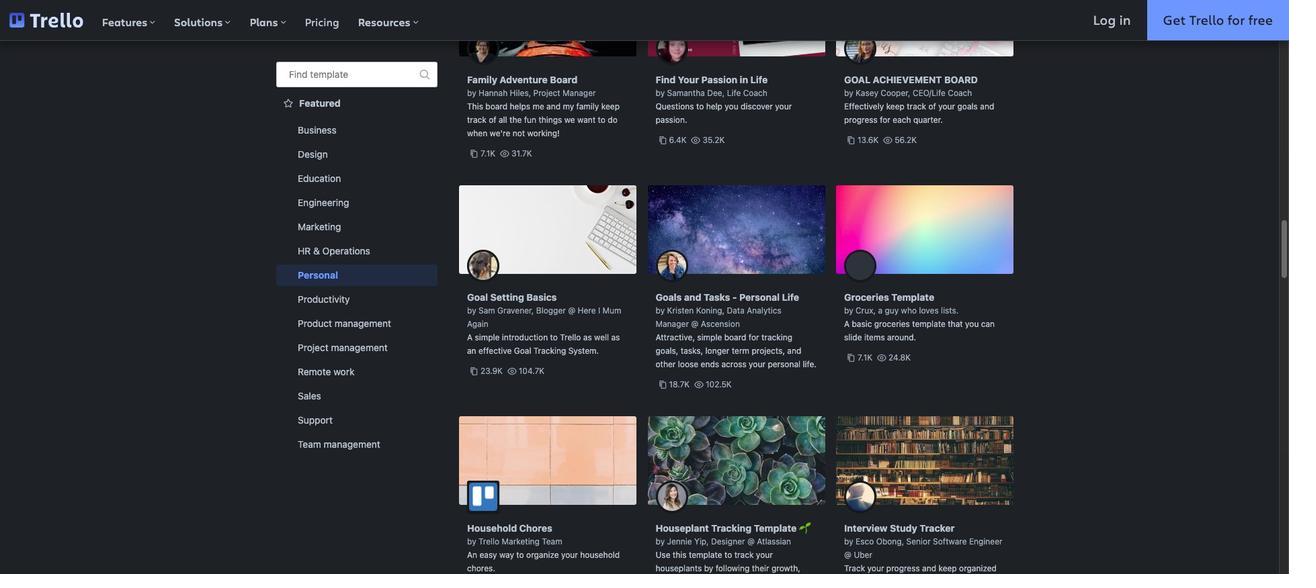 Task type: vqa. For each thing, say whether or not it's contained in the screenshot.


Task type: describe. For each thing, give the bounding box(es) containing it.
get trello for free
[[1164, 11, 1273, 29]]

remote work
[[298, 366, 355, 378]]

@ inside houseplant tracking template 🌱 by jennie yip, designer @ atlassian use this template to track your houseplants by following their growth
[[748, 537, 755, 547]]

interview
[[844, 523, 888, 535]]

solutions button
[[165, 0, 240, 40]]

tracking inside goal setting basics by sam gravener, blogger @ here i mum again a simple introduction to trello as well as an effective goal tracking system.
[[534, 346, 566, 356]]

yip,
[[695, 537, 709, 547]]

management for project management
[[331, 342, 388, 354]]

basics
[[527, 292, 557, 303]]

board inside goals and tasks - personal life by kristen koning, data analytics manager @ ascension attractive, simple board for tracking goals, tasks, longer term projects, and other loose ends across your personal life.
[[725, 333, 747, 343]]

jennie
[[667, 537, 692, 547]]

family adventure board by hannah hiles, project manager this board helps me and my family keep track of all the fun things we want to do when we're not working!
[[467, 74, 620, 139]]

@ inside goals and tasks - personal life by kristen koning, data analytics manager @ ascension attractive, simple board for tracking goals, tasks, longer term projects, and other loose ends across your personal life.
[[691, 319, 699, 329]]

want
[[578, 115, 596, 125]]

project management link
[[276, 338, 438, 359]]

Find template field
[[276, 62, 438, 87]]

setting
[[491, 292, 524, 303]]

business
[[298, 124, 337, 136]]

interview study tracker by esco obong, senior software engineer @ uber track your progress and keep organized
[[844, 523, 1003, 575]]

well
[[594, 333, 609, 343]]

guy
[[885, 306, 899, 316]]

and inside family adventure board by hannah hiles, project manager this board helps me and my family keep track of all the fun things we want to do when we're not working!
[[547, 102, 561, 112]]

hr
[[298, 245, 311, 257]]

help
[[706, 102, 723, 112]]

featured link
[[276, 93, 438, 114]]

engineering link
[[276, 192, 438, 214]]

discover
[[741, 102, 773, 112]]

by inside find your passion in life by samantha dee, life coach questions to help you discover your passion.
[[656, 88, 665, 98]]

term
[[732, 346, 750, 356]]

your inside find your passion in life by samantha dee, life coach questions to help you discover your passion.
[[775, 102, 792, 112]]

groceries template by crux, a guy who loves lists. a basic groceries template that you can slide items around.
[[844, 292, 995, 343]]

keep for tracker
[[939, 564, 957, 574]]

your inside goal achievement board by kasey cooper, ceo/life coach effectively keep track of your goals and progress for each quarter.
[[939, 102, 956, 112]]

fun
[[524, 115, 537, 125]]

1 as from the left
[[583, 333, 592, 343]]

adventure
[[500, 74, 548, 85]]

to inside find your passion in life by samantha dee, life coach questions to help you discover your passion.
[[696, 102, 704, 112]]

sales link
[[276, 386, 438, 407]]

design link
[[276, 144, 438, 165]]

template for by
[[913, 319, 946, 329]]

goals
[[656, 292, 682, 303]]

track
[[844, 564, 865, 574]]

solutions
[[174, 15, 223, 30]]

personal inside goals and tasks - personal life by kristen koning, data analytics manager @ ascension attractive, simple board for tracking goals, tasks, longer term projects, and other loose ends across your personal life.
[[740, 292, 780, 303]]

tracking inside houseplant tracking template 🌱 by jennie yip, designer @ atlassian use this template to track your houseplants by following their growth
[[711, 523, 752, 535]]

1 horizontal spatial in
[[1120, 11, 1131, 29]]

manager inside goals and tasks - personal life by kristen koning, data analytics manager @ ascension attractive, simple board for tracking goals, tasks, longer term projects, and other loose ends across your personal life.
[[656, 319, 689, 329]]

personal
[[768, 360, 801, 370]]

0 horizontal spatial goal
[[467, 292, 488, 303]]

&
[[313, 245, 320, 257]]

life.
[[803, 360, 817, 370]]

102.5k
[[706, 380, 732, 390]]

your inside "interview study tracker by esco obong, senior software engineer @ uber track your progress and keep organized"
[[868, 564, 884, 574]]

by inside "interview study tracker by esco obong, senior software engineer @ uber track your progress and keep organized"
[[844, 537, 854, 547]]

basic
[[852, 319, 872, 329]]

sales
[[298, 391, 321, 402]]

can
[[981, 319, 995, 329]]

design
[[298, 149, 328, 160]]

find for find your passion in life by samantha dee, life coach questions to help you discover your passion.
[[656, 74, 676, 85]]

the
[[510, 115, 522, 125]]

we're
[[490, 128, 511, 139]]

project inside family adventure board by hannah hiles, project manager this board helps me and my family keep track of all the fun things we want to do when we're not working!
[[534, 88, 561, 98]]

again
[[467, 319, 489, 329]]

project management
[[298, 342, 388, 354]]

trello inside household chores by trello marketing team an easy way to organize your household chores.
[[479, 537, 500, 547]]

education
[[298, 173, 341, 184]]

hannah hiles, project manager image
[[467, 32, 500, 65]]

a inside the groceries template by crux, a guy who loves lists. a basic groceries template that you can slide items around.
[[844, 319, 850, 329]]

remote work link
[[276, 362, 438, 383]]

board
[[945, 74, 978, 85]]

houseplant tracking template 🌱 by jennie yip, designer @ atlassian use this template to track your houseplants by following their growth
[[656, 523, 811, 575]]

13.6k
[[858, 135, 879, 145]]

groceries
[[844, 292, 890, 303]]

houseplants
[[656, 564, 702, 574]]

2 horizontal spatial trello
[[1190, 11, 1225, 29]]

senior
[[907, 537, 931, 547]]

for inside goals and tasks - personal life by kristen koning, data analytics manager @ ascension attractive, simple board for tracking goals, tasks, longer term projects, and other loose ends across your personal life.
[[749, 333, 759, 343]]

working!
[[527, 128, 560, 139]]

work
[[334, 366, 355, 378]]

find your passion in life by samantha dee, life coach questions to help you discover your passion.
[[656, 74, 792, 125]]

their
[[752, 564, 770, 574]]

chores
[[519, 523, 553, 535]]

sam gravener, blogger @ here i mum again image
[[467, 250, 500, 282]]

each
[[893, 115, 911, 125]]

esco obong, senior software engineer @ uber image
[[844, 481, 877, 514]]

1 horizontal spatial life
[[751, 74, 768, 85]]

by up use
[[656, 537, 665, 547]]

@ inside "interview study tracker by esco obong, senior software engineer @ uber track your progress and keep organized"
[[844, 551, 852, 561]]

0 horizontal spatial team
[[298, 439, 321, 450]]

your inside houseplant tracking template 🌱 by jennie yip, designer @ atlassian use this template to track your houseplants by following their growth
[[756, 551, 773, 561]]

7.1k for groceries
[[858, 353, 873, 363]]

introduction
[[502, 333, 548, 343]]

56.2k
[[895, 135, 917, 145]]

engineering
[[298, 197, 349, 208]]

effectively
[[844, 102, 884, 112]]

an
[[467, 551, 477, 561]]

life inside goals and tasks - personal life by kristen koning, data analytics manager @ ascension attractive, simple board for tracking goals, tasks, longer term projects, and other loose ends across your personal life.
[[782, 292, 800, 303]]

me
[[533, 102, 544, 112]]

track inside family adventure board by hannah hiles, project manager this board helps me and my family keep track of all the fun things we want to do when we're not working!
[[467, 115, 487, 125]]

features button
[[93, 0, 165, 40]]

7.1k for family
[[481, 149, 496, 159]]

across
[[722, 360, 747, 370]]

coach inside find your passion in life by samantha dee, life coach questions to help you discover your passion.
[[743, 88, 768, 98]]

hannah
[[479, 88, 508, 98]]

lists.
[[941, 306, 959, 316]]

template for template
[[689, 551, 722, 561]]

manager inside family adventure board by hannah hiles, project manager this board helps me and my family keep track of all the fun things we want to do when we're not working!
[[563, 88, 596, 98]]

by left following
[[704, 564, 714, 574]]

kasey cooper, ceo/life coach image
[[844, 32, 877, 65]]

by inside the groceries template by crux, a guy who loves lists. a basic groceries template that you can slide items around.
[[844, 306, 854, 316]]

31.7k
[[512, 149, 532, 159]]

your inside goals and tasks - personal life by kristen koning, data analytics manager @ ascension attractive, simple board for tracking goals, tasks, longer term projects, and other loose ends across your personal life.
[[749, 360, 766, 370]]

a inside goal setting basics by sam gravener, blogger @ here i mum again a simple introduction to trello as well as an effective goal tracking system.
[[467, 333, 473, 343]]

family
[[467, 74, 498, 85]]

you inside the groceries template by crux, a guy who loves lists. a basic groceries template that you can slide items around.
[[965, 319, 979, 329]]

tasks,
[[681, 346, 703, 356]]

here
[[578, 306, 596, 316]]

business link
[[276, 120, 438, 141]]

passion
[[702, 74, 738, 85]]

we
[[565, 115, 575, 125]]

uber
[[854, 551, 873, 561]]

track inside goal achievement board by kasey cooper, ceo/life coach effectively keep track of your goals and progress for each quarter.
[[907, 102, 927, 112]]

of inside family adventure board by hannah hiles, project manager this board helps me and my family keep track of all the fun things we want to do when we're not working!
[[489, 115, 497, 125]]

crux, a guy who loves lists. image
[[844, 250, 877, 282]]

trello marketing team image
[[467, 481, 500, 514]]

2 as from the left
[[611, 333, 620, 343]]

log in link
[[1077, 0, 1147, 40]]

not
[[513, 128, 525, 139]]

system.
[[569, 346, 599, 356]]

track inside houseplant tracking template 🌱 by jennie yip, designer @ atlassian use this template to track your houseplants by following their growth
[[735, 551, 754, 561]]

kristen
[[667, 306, 694, 316]]



Task type: locate. For each thing, give the bounding box(es) containing it.
track up following
[[735, 551, 754, 561]]

log
[[1094, 11, 1116, 29]]

tracker
[[920, 523, 955, 535]]

0 vertical spatial template
[[310, 69, 348, 80]]

1 vertical spatial for
[[880, 115, 891, 125]]

progress inside "interview study tracker by esco obong, senior software engineer @ uber track your progress and keep organized"
[[887, 564, 920, 574]]

management down product management link
[[331, 342, 388, 354]]

@ down kristen
[[691, 319, 699, 329]]

@ up 'track'
[[844, 551, 852, 561]]

find left your
[[656, 74, 676, 85]]

to inside family adventure board by hannah hiles, project manager this board helps me and my family keep track of all the fun things we want to do when we're not working!
[[598, 115, 606, 125]]

0 horizontal spatial marketing
[[298, 221, 341, 233]]

loose
[[678, 360, 699, 370]]

0 vertical spatial life
[[751, 74, 768, 85]]

designer
[[711, 537, 745, 547]]

for left free
[[1228, 11, 1245, 29]]

tracking up 104.7k
[[534, 346, 566, 356]]

track up the when
[[467, 115, 487, 125]]

simple inside goal setting basics by sam gravener, blogger @ here i mum again a simple introduction to trello as well as an effective goal tracking system.
[[475, 333, 500, 343]]

marketing inside household chores by trello marketing team an easy way to organize your household chores.
[[502, 537, 540, 547]]

and up kristen
[[684, 292, 702, 303]]

to inside goal setting basics by sam gravener, blogger @ here i mum again a simple introduction to trello as well as an effective goal tracking system.
[[550, 333, 558, 343]]

and
[[547, 102, 561, 112], [980, 102, 995, 112], [684, 292, 702, 303], [788, 346, 802, 356], [922, 564, 937, 574]]

0 vertical spatial manager
[[563, 88, 596, 98]]

1 vertical spatial goal
[[514, 346, 531, 356]]

0 vertical spatial 7.1k
[[481, 149, 496, 159]]

get trello for free link
[[1147, 0, 1290, 40]]

kristen koning, data analytics manager @ ascension image
[[656, 250, 688, 282]]

to down blogger
[[550, 333, 558, 343]]

life up the tracking
[[782, 292, 800, 303]]

2 horizontal spatial track
[[907, 102, 927, 112]]

0 horizontal spatial track
[[467, 115, 487, 125]]

template down yip,
[[689, 551, 722, 561]]

tracking up designer at the bottom
[[711, 523, 752, 535]]

goal down introduction
[[514, 346, 531, 356]]

0 vertical spatial board
[[486, 102, 508, 112]]

by down goals
[[656, 306, 665, 316]]

manager up attractive,
[[656, 319, 689, 329]]

1 vertical spatial board
[[725, 333, 747, 343]]

simple up effective
[[475, 333, 500, 343]]

1 vertical spatial team
[[542, 537, 563, 547]]

for up term
[[749, 333, 759, 343]]

hiles,
[[510, 88, 531, 98]]

0 vertical spatial goal
[[467, 292, 488, 303]]

marketing link
[[276, 216, 438, 238]]

operations
[[322, 245, 370, 257]]

0 horizontal spatial simple
[[475, 333, 500, 343]]

project up me
[[534, 88, 561, 98]]

your
[[775, 102, 792, 112], [939, 102, 956, 112], [749, 360, 766, 370], [561, 551, 578, 561], [756, 551, 773, 561], [868, 564, 884, 574]]

by up an
[[467, 537, 476, 547]]

effective
[[479, 346, 512, 356]]

track up quarter.
[[907, 102, 927, 112]]

2 horizontal spatial template
[[913, 319, 946, 329]]

productivity
[[298, 294, 350, 305]]

1 horizontal spatial find
[[656, 74, 676, 85]]

1 simple from the left
[[475, 333, 500, 343]]

0 vertical spatial template
[[892, 292, 935, 303]]

0 horizontal spatial keep
[[602, 102, 620, 112]]

1 horizontal spatial for
[[880, 115, 891, 125]]

a up the an
[[467, 333, 473, 343]]

1 horizontal spatial board
[[725, 333, 747, 343]]

personal link
[[276, 265, 438, 286]]

0 vertical spatial progress
[[844, 115, 878, 125]]

software
[[933, 537, 967, 547]]

household
[[467, 523, 517, 535]]

7.1k
[[481, 149, 496, 159], [858, 353, 873, 363]]

0 horizontal spatial template
[[310, 69, 348, 80]]

7.1k down items
[[858, 353, 873, 363]]

2 vertical spatial track
[[735, 551, 754, 561]]

0 horizontal spatial trello
[[479, 537, 500, 547]]

1 horizontal spatial template
[[689, 551, 722, 561]]

in right passion
[[740, 74, 748, 85]]

a up slide
[[844, 319, 850, 329]]

1 horizontal spatial as
[[611, 333, 620, 343]]

simple inside goals and tasks - personal life by kristen koning, data analytics manager @ ascension attractive, simple board for tracking goals, tasks, longer term projects, and other loose ends across your personal life.
[[697, 333, 722, 343]]

0 horizontal spatial progress
[[844, 115, 878, 125]]

1 horizontal spatial of
[[929, 102, 936, 112]]

1 horizontal spatial marketing
[[502, 537, 540, 547]]

1 horizontal spatial coach
[[948, 88, 972, 98]]

@ right designer at the bottom
[[748, 537, 755, 547]]

goal up sam on the bottom left of page
[[467, 292, 488, 303]]

as right well
[[611, 333, 620, 343]]

2 coach from the left
[[948, 88, 972, 98]]

find inside field
[[289, 69, 308, 80]]

your left goals
[[939, 102, 956, 112]]

0 horizontal spatial manager
[[563, 88, 596, 98]]

following
[[716, 564, 750, 574]]

to inside household chores by trello marketing team an easy way to organize your household chores.
[[517, 551, 524, 561]]

personal down &
[[298, 270, 338, 281]]

1 horizontal spatial progress
[[887, 564, 920, 574]]

samantha
[[667, 88, 705, 98]]

0 horizontal spatial tracking
[[534, 346, 566, 356]]

personal up analytics
[[740, 292, 780, 303]]

of inside goal achievement board by kasey cooper, ceo/life coach effectively keep track of your goals and progress for each quarter.
[[929, 102, 936, 112]]

1 horizontal spatial a
[[844, 319, 850, 329]]

houseplant
[[656, 523, 709, 535]]

keep up do
[[602, 102, 620, 112]]

0 vertical spatial marketing
[[298, 221, 341, 233]]

coach up the discover
[[743, 88, 768, 98]]

1 vertical spatial track
[[467, 115, 487, 125]]

1 vertical spatial in
[[740, 74, 748, 85]]

progress inside goal achievement board by kasey cooper, ceo/life coach effectively keep track of your goals and progress for each quarter.
[[844, 115, 878, 125]]

trello inside goal setting basics by sam gravener, blogger @ here i mum again a simple introduction to trello as well as an effective goal tracking system.
[[560, 333, 581, 343]]

for inside goal achievement board by kasey cooper, ceo/life coach effectively keep track of your goals and progress for each quarter.
[[880, 115, 891, 125]]

your inside household chores by trello marketing team an easy way to organize your household chores.
[[561, 551, 578, 561]]

keep down software on the right of page
[[939, 564, 957, 574]]

2 horizontal spatial for
[[1228, 11, 1245, 29]]

1 vertical spatial you
[[965, 319, 979, 329]]

1 vertical spatial life
[[727, 88, 741, 98]]

way
[[499, 551, 514, 561]]

by down goal
[[844, 88, 854, 98]]

samantha dee, life coach image
[[656, 32, 688, 65]]

simple up longer
[[697, 333, 722, 343]]

template up featured
[[310, 69, 348, 80]]

0 vertical spatial team
[[298, 439, 321, 450]]

in right log
[[1120, 11, 1131, 29]]

your down uber
[[868, 564, 884, 574]]

you inside find your passion in life by samantha dee, life coach questions to help you discover your passion.
[[725, 102, 739, 112]]

manager up family
[[563, 88, 596, 98]]

your right the discover
[[775, 102, 792, 112]]

template inside field
[[310, 69, 348, 80]]

6.4k
[[669, 135, 687, 145]]

koning,
[[696, 306, 725, 316]]

template inside houseplant tracking template 🌱 by jennie yip, designer @ atlassian use this template to track your houseplants by following their growth
[[754, 523, 797, 535]]

you right help
[[725, 102, 739, 112]]

gravener,
[[498, 306, 534, 316]]

your right organize
[[561, 551, 578, 561]]

1 vertical spatial template
[[754, 523, 797, 535]]

personal inside personal link
[[298, 270, 338, 281]]

hr & operations link
[[276, 241, 438, 262]]

keep for board
[[602, 102, 620, 112]]

by inside goal setting basics by sam gravener, blogger @ here i mum again a simple introduction to trello as well as an effective goal tracking system.
[[467, 306, 476, 316]]

of left all
[[489, 115, 497, 125]]

featured
[[299, 97, 341, 109]]

esco
[[856, 537, 874, 547]]

projects,
[[752, 346, 785, 356]]

0 horizontal spatial board
[[486, 102, 508, 112]]

when
[[467, 128, 488, 139]]

template down loves
[[913, 319, 946, 329]]

management for product management
[[335, 318, 391, 329]]

0 vertical spatial of
[[929, 102, 936, 112]]

that
[[948, 319, 963, 329]]

board inside family adventure board by hannah hiles, project manager this board helps me and my family keep track of all the fun things we want to do when we're not working!
[[486, 102, 508, 112]]

0 horizontal spatial coach
[[743, 88, 768, 98]]

to inside houseplant tracking template 🌱 by jennie yip, designer @ atlassian use this template to track your houseplants by following their growth
[[725, 551, 732, 561]]

1 horizontal spatial trello
[[560, 333, 581, 343]]

dee,
[[707, 88, 725, 98]]

by up the this
[[467, 88, 476, 98]]

goals,
[[656, 346, 679, 356]]

sam
[[479, 306, 495, 316]]

keep inside "interview study tracker by esco obong, senior software engineer @ uber track your progress and keep organized"
[[939, 564, 957, 574]]

attractive,
[[656, 333, 695, 343]]

0 horizontal spatial personal
[[298, 270, 338, 281]]

0 horizontal spatial of
[[489, 115, 497, 125]]

life
[[751, 74, 768, 85], [727, 88, 741, 98], [782, 292, 800, 303]]

by inside goals and tasks - personal life by kristen koning, data analytics manager @ ascension attractive, simple board for tracking goals, tasks, longer term projects, and other loose ends across your personal life.
[[656, 306, 665, 316]]

quarter.
[[914, 115, 943, 125]]

coach down board at the right of page
[[948, 88, 972, 98]]

to left help
[[696, 102, 704, 112]]

trello right get
[[1190, 11, 1225, 29]]

1 horizontal spatial you
[[965, 319, 979, 329]]

template inside the groceries template by crux, a guy who loves lists. a basic groceries template that you can slide items around.
[[913, 319, 946, 329]]

for left each
[[880, 115, 891, 125]]

2 vertical spatial life
[[782, 292, 800, 303]]

1 vertical spatial template
[[913, 319, 946, 329]]

your up their
[[756, 551, 773, 561]]

@ left "here"
[[568, 306, 576, 316]]

1 horizontal spatial goal
[[514, 346, 531, 356]]

your down 'projects,'
[[749, 360, 766, 370]]

1 vertical spatial tracking
[[711, 523, 752, 535]]

-
[[733, 292, 737, 303]]

jennie yip, designer @ atlassian image
[[656, 481, 688, 514]]

0 horizontal spatial a
[[467, 333, 473, 343]]

marketing up 'way'
[[502, 537, 540, 547]]

1 vertical spatial marketing
[[502, 537, 540, 547]]

progress
[[844, 115, 878, 125], [887, 564, 920, 574]]

find up featured
[[289, 69, 308, 80]]

1 horizontal spatial template
[[892, 292, 935, 303]]

to down designer at the bottom
[[725, 551, 732, 561]]

obong,
[[876, 537, 904, 547]]

1 horizontal spatial manager
[[656, 319, 689, 329]]

1 coach from the left
[[743, 88, 768, 98]]

your
[[678, 74, 699, 85]]

2 vertical spatial template
[[689, 551, 722, 561]]

and down senior
[[922, 564, 937, 574]]

0 horizontal spatial 7.1k
[[481, 149, 496, 159]]

you
[[725, 102, 739, 112], [965, 319, 979, 329]]

0 vertical spatial track
[[907, 102, 927, 112]]

7.1k down the when
[[481, 149, 496, 159]]

keep inside goal achievement board by kasey cooper, ceo/life coach effectively keep track of your goals and progress for each quarter.
[[887, 102, 905, 112]]

2 vertical spatial trello
[[479, 537, 500, 547]]

plans
[[250, 15, 278, 30]]

1 vertical spatial 7.1k
[[858, 353, 873, 363]]

team up organize
[[542, 537, 563, 547]]

by inside family adventure board by hannah hiles, project manager this board helps me and my family keep track of all the fun things we want to do when we're not working!
[[467, 88, 476, 98]]

0 vertical spatial tracking
[[534, 346, 566, 356]]

by left esco
[[844, 537, 854, 547]]

team
[[298, 439, 321, 450], [542, 537, 563, 547]]

template inside the groceries template by crux, a guy who loves lists. a basic groceries template that you can slide items around.
[[892, 292, 935, 303]]

template up atlassian
[[754, 523, 797, 535]]

helps
[[510, 102, 531, 112]]

all
[[499, 115, 507, 125]]

to right 'way'
[[517, 551, 524, 561]]

household
[[580, 551, 620, 561]]

life up the discover
[[751, 74, 768, 85]]

0 horizontal spatial find
[[289, 69, 308, 80]]

marketing
[[298, 221, 341, 233], [502, 537, 540, 547]]

and up personal
[[788, 346, 802, 356]]

template inside houseplant tracking template 🌱 by jennie yip, designer @ atlassian use this template to track your houseplants by following their growth
[[689, 551, 722, 561]]

find inside find your passion in life by samantha dee, life coach questions to help you discover your passion.
[[656, 74, 676, 85]]

to
[[696, 102, 704, 112], [598, 115, 606, 125], [550, 333, 558, 343], [517, 551, 524, 561], [725, 551, 732, 561]]

find for find template
[[289, 69, 308, 80]]

goals
[[958, 102, 978, 112]]

0 vertical spatial management
[[335, 318, 391, 329]]

0 vertical spatial for
[[1228, 11, 1245, 29]]

2 vertical spatial management
[[324, 439, 380, 450]]

by up again on the left bottom
[[467, 306, 476, 316]]

blogger
[[536, 306, 566, 316]]

loves
[[919, 306, 939, 316]]

board up term
[[725, 333, 747, 343]]

0 horizontal spatial as
[[583, 333, 592, 343]]

organized
[[959, 564, 997, 574]]

in inside find your passion in life by samantha dee, life coach questions to help you discover your passion.
[[740, 74, 748, 85]]

keep down cooper,
[[887, 102, 905, 112]]

@ inside goal setting basics by sam gravener, blogger @ here i mum again a simple introduction to trello as well as an effective goal tracking system.
[[568, 306, 576, 316]]

1 vertical spatial trello
[[560, 333, 581, 343]]

team down support
[[298, 439, 321, 450]]

project up remote on the left
[[298, 342, 329, 354]]

1 horizontal spatial track
[[735, 551, 754, 561]]

productivity link
[[276, 289, 438, 311]]

and inside goal achievement board by kasey cooper, ceo/life coach effectively keep track of your goals and progress for each quarter.
[[980, 102, 995, 112]]

0 vertical spatial trello
[[1190, 11, 1225, 29]]

as left well
[[583, 333, 592, 343]]

and up things
[[547, 102, 561, 112]]

1 vertical spatial management
[[331, 342, 388, 354]]

0 vertical spatial personal
[[298, 270, 338, 281]]

by
[[467, 88, 476, 98], [656, 88, 665, 98], [844, 88, 854, 98], [467, 306, 476, 316], [656, 306, 665, 316], [844, 306, 854, 316], [467, 537, 476, 547], [656, 537, 665, 547], [844, 537, 854, 547], [704, 564, 714, 574]]

you left can in the bottom of the page
[[965, 319, 979, 329]]

0 horizontal spatial for
[[749, 333, 759, 343]]

2 horizontal spatial life
[[782, 292, 800, 303]]

education link
[[276, 168, 438, 190]]

use
[[656, 551, 671, 561]]

by inside goal achievement board by kasey cooper, ceo/life coach effectively keep track of your goals and progress for each quarter.
[[844, 88, 854, 98]]

and right goals
[[980, 102, 995, 112]]

ceo/life
[[913, 88, 946, 98]]

trello up easy
[[479, 537, 500, 547]]

get
[[1164, 11, 1186, 29]]

0 horizontal spatial template
[[754, 523, 797, 535]]

progress down obong,
[[887, 564, 920, 574]]

log in
[[1094, 11, 1131, 29]]

1 vertical spatial progress
[[887, 564, 920, 574]]

trello image
[[9, 13, 83, 28], [10, 13, 83, 28]]

by inside household chores by trello marketing team an easy way to organize your household chores.
[[467, 537, 476, 547]]

management down support link
[[324, 439, 380, 450]]

plans button
[[240, 0, 296, 40]]

pricing
[[305, 15, 339, 29]]

progress down the effectively
[[844, 115, 878, 125]]

life right dee,
[[727, 88, 741, 98]]

1 horizontal spatial keep
[[887, 102, 905, 112]]

1 horizontal spatial tracking
[[711, 523, 752, 535]]

by left the crux,
[[844, 306, 854, 316]]

0 horizontal spatial in
[[740, 74, 748, 85]]

1 horizontal spatial 7.1k
[[858, 353, 873, 363]]

1 vertical spatial project
[[298, 342, 329, 354]]

around.
[[888, 333, 916, 343]]

board down hannah
[[486, 102, 508, 112]]

35.2k
[[703, 135, 725, 145]]

2 horizontal spatial keep
[[939, 564, 957, 574]]

0 horizontal spatial project
[[298, 342, 329, 354]]

data
[[727, 306, 745, 316]]

free
[[1249, 11, 1273, 29]]

coach inside goal achievement board by kasey cooper, ceo/life coach effectively keep track of your goals and progress for each quarter.
[[948, 88, 972, 98]]

0 vertical spatial you
[[725, 102, 739, 112]]

template up who on the bottom of the page
[[892, 292, 935, 303]]

1 vertical spatial personal
[[740, 292, 780, 303]]

2 vertical spatial for
[[749, 333, 759, 343]]

marketing up &
[[298, 221, 341, 233]]

0 horizontal spatial life
[[727, 88, 741, 98]]

of
[[929, 102, 936, 112], [489, 115, 497, 125]]

0 vertical spatial in
[[1120, 11, 1131, 29]]

management for team management
[[324, 439, 380, 450]]

ascension
[[701, 319, 740, 329]]

resources button
[[349, 0, 428, 40]]

2 simple from the left
[[697, 333, 722, 343]]

trello up system.
[[560, 333, 581, 343]]

0 horizontal spatial you
[[725, 102, 739, 112]]

0 vertical spatial project
[[534, 88, 561, 98]]

keep inside family adventure board by hannah hiles, project manager this board helps me and my family keep track of all the fun things we want to do when we're not working!
[[602, 102, 620, 112]]

easy
[[480, 551, 497, 561]]

0 vertical spatial a
[[844, 319, 850, 329]]

to left do
[[598, 115, 606, 125]]

1 horizontal spatial team
[[542, 537, 563, 547]]

104.7k
[[519, 366, 545, 377]]

pricing link
[[296, 0, 349, 40]]

1 horizontal spatial project
[[534, 88, 561, 98]]

1 horizontal spatial personal
[[740, 292, 780, 303]]

management down productivity link
[[335, 318, 391, 329]]

by up questions
[[656, 88, 665, 98]]

goal
[[844, 74, 871, 85]]

of down ceo/life
[[929, 102, 936, 112]]

team inside household chores by trello marketing team an easy way to organize your household chores.
[[542, 537, 563, 547]]

do
[[608, 115, 618, 125]]

and inside "interview study tracker by esco obong, senior software engineer @ uber track your progress and keep organized"
[[922, 564, 937, 574]]



